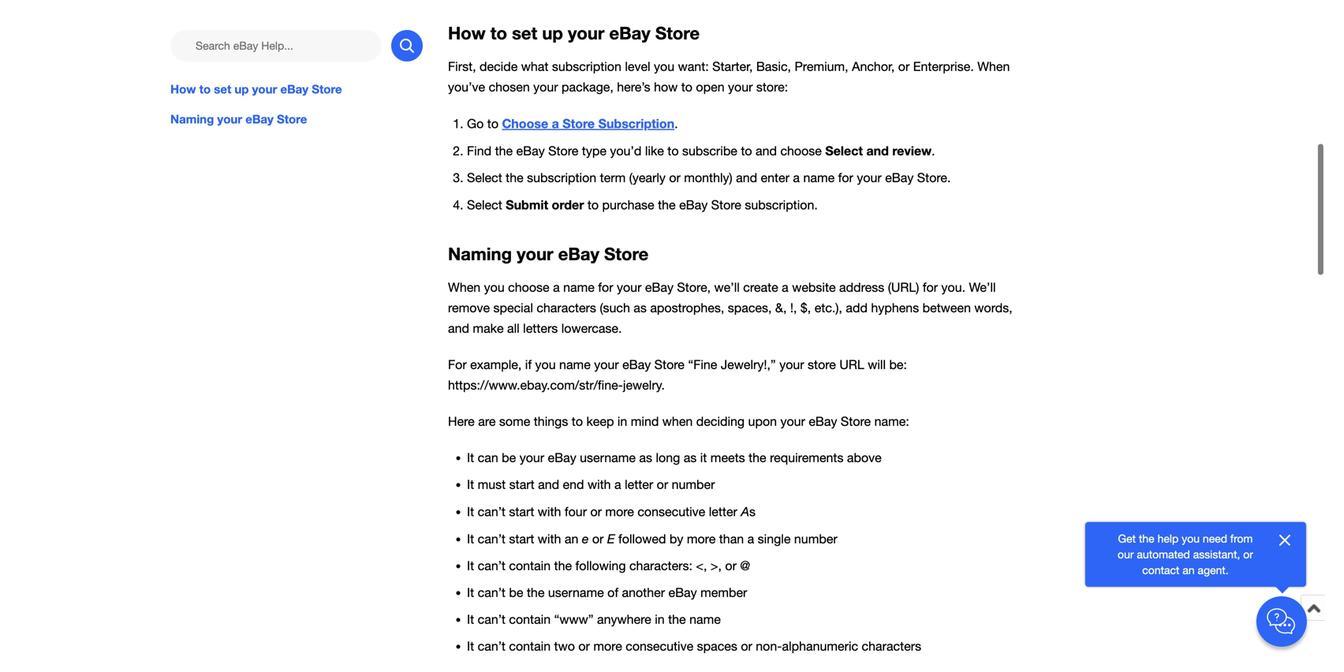 Task type: describe. For each thing, give the bounding box(es) containing it.
four
[[565, 505, 587, 519]]

your down what at left top
[[534, 80, 558, 94]]

another
[[622, 586, 665, 600]]

monthly)
[[684, 170, 733, 185]]

"fine
[[688, 357, 718, 372]]

chosen
[[489, 80, 530, 94]]

contact
[[1143, 564, 1180, 577]]

like
[[645, 144, 664, 158]]

select for order
[[467, 198, 502, 212]]

if
[[525, 357, 532, 372]]

store:
[[757, 80, 789, 94]]

your up package,
[[568, 22, 605, 43]]

website
[[792, 280, 836, 295]]

words,
[[975, 301, 1013, 315]]

select submit order to purchase the ebay store subscription.
[[467, 197, 818, 212]]

create
[[744, 280, 779, 295]]

ebay down how to set up your ebay store link
[[246, 112, 274, 126]]

must
[[478, 478, 506, 492]]

can't for of
[[478, 586, 506, 600]]

what
[[521, 59, 549, 74]]

the right meets
[[749, 451, 767, 465]]

automated
[[1137, 548, 1191, 561]]

store down purchase
[[604, 243, 649, 264]]

Search eBay Help... text field
[[170, 30, 382, 62]]

choose a store subscription link
[[502, 116, 675, 131]]

your down how to set up your ebay store link
[[217, 112, 242, 126]]

the inside find the ebay store type you'd like to subscribe to and choose select and review .
[[495, 144, 513, 158]]

0 vertical spatial how
[[448, 22, 486, 43]]

start for with
[[510, 478, 535, 492]]

choose inside when you choose a name for your ebay store, we'll create a website address (url) for you. we'll remove special characters (such as apostrophes, spaces, &, !, $, etc.), add hyphens between words, and make all letters lowercase.
[[508, 280, 550, 295]]

spaces,
[[728, 301, 772, 315]]

upon
[[749, 414, 777, 429]]

store inside for example, if you name your ebay store "fine jewelry!," your store url will be: https://www.ebay.com/str/fine-jewelry.
[[655, 357, 685, 372]]

your right open
[[728, 80, 753, 94]]

store
[[808, 357, 836, 372]]

!,
[[791, 301, 797, 315]]

our
[[1118, 548, 1134, 561]]

hyphens
[[872, 301, 920, 315]]

we'll
[[715, 280, 740, 295]]

than
[[720, 532, 744, 547]]

it can't contain two or more consecutive spaces or non-alphanumeric characters
[[467, 639, 922, 654]]

or right (yearly
[[669, 170, 681, 185]]

0 vertical spatial how to set up your ebay store
[[448, 22, 700, 43]]

your inside when you choose a name for your ebay store, we'll create a website address (url) for you. we'll remove special characters (such as apostrophes, spaces, &, !, $, etc.), add hyphens between words, and make all letters lowercase.
[[617, 280, 642, 295]]

0 horizontal spatial for
[[598, 280, 614, 295]]

ebay down review
[[886, 170, 914, 185]]

go
[[467, 116, 484, 131]]

special
[[494, 301, 533, 315]]

decide
[[480, 59, 518, 74]]

<,
[[696, 559, 707, 574]]

ebay down <,
[[669, 586, 697, 600]]

with for or
[[538, 505, 561, 519]]

long
[[656, 451, 680, 465]]

select the subscription term (yearly or monthly) and enter a name for your ebay store.
[[467, 170, 951, 185]]

be:
[[890, 357, 908, 372]]

followed
[[619, 532, 666, 547]]

subscription.
[[745, 198, 818, 212]]

first, decide what subscription level you want: starter, basic, premium, anchor, or enterprise. when you've chosen your package, here's how to open your store:
[[448, 59, 1010, 94]]

get the help you need from our automated assistant, or contact an agent. tooltip
[[1111, 531, 1261, 578]]

want: starter,
[[678, 59, 753, 74]]

number inside it can't start with an e or e followed by more than a single number
[[795, 532, 838, 547]]

review
[[893, 143, 932, 158]]

e
[[582, 532, 589, 547]]

letter inside it can't start with four or more consecutive letter a s
[[709, 505, 738, 519]]

can't for or
[[478, 505, 506, 519]]

store inside find the ebay store type you'd like to subscribe to and choose select and review .
[[549, 144, 579, 158]]

name right enter
[[804, 170, 835, 185]]

with for e
[[538, 532, 561, 547]]

single
[[758, 532, 791, 547]]

e
[[608, 532, 615, 547]]

naming your ebay store inside naming your ebay store link
[[170, 112, 307, 126]]

it for e
[[467, 532, 474, 547]]

deciding
[[697, 414, 745, 429]]

name up it can't contain two or more consecutive spaces or non-alphanumeric characters
[[690, 613, 721, 627]]

ebay inside when you choose a name for your ebay store, we'll create a website address (url) for you. we'll remove special characters (such as apostrophes, spaces, &, !, $, etc.), add hyphens between words, and make all letters lowercase.
[[645, 280, 674, 295]]

1 vertical spatial consecutive
[[626, 639, 694, 654]]

or inside it can't start with an e or e followed by more than a single number
[[593, 532, 604, 547]]

(yearly
[[629, 170, 666, 185]]

and left enter
[[736, 170, 758, 185]]

find the ebay store type you'd like to subscribe to and choose select and review .
[[467, 143, 936, 158]]

2 horizontal spatial for
[[923, 280, 938, 295]]

ebay down order
[[558, 243, 600, 264]]

it for with
[[467, 478, 474, 492]]

0 vertical spatial with
[[588, 478, 611, 492]]

store.
[[918, 170, 951, 185]]

when you choose a name for your ebay store, we'll create a website address (url) for you. we'll remove special characters (such as apostrophes, spaces, &, !, $, etc.), add hyphens between words, and make all letters lowercase.
[[448, 280, 1013, 336]]

can't for characters:
[[478, 559, 506, 574]]

0 vertical spatial letter
[[625, 478, 654, 492]]

&,
[[776, 301, 787, 315]]

how inside how to set up your ebay store link
[[170, 82, 196, 96]]

or left non-
[[741, 639, 753, 654]]

the left following
[[554, 559, 572, 574]]

@
[[741, 559, 751, 574]]

an inside get the help you need from our automated assistant, or contact an agent.
[[1183, 564, 1195, 577]]

your inside for example, if you name your ebay store "fine jewelry!," your store url will be: https://www.ebay.com/str/fine-jewelry.
[[594, 357, 619, 372]]

it for username
[[467, 451, 474, 465]]

more inside it can't start with an e or e followed by more than a single number
[[687, 532, 716, 547]]

ebay up end
[[548, 451, 577, 465]]

1 horizontal spatial for
[[839, 170, 854, 185]]

a up it can't start with four or more consecutive letter a s
[[615, 478, 622, 492]]

will
[[868, 357, 886, 372]]

url
[[840, 357, 865, 372]]

more inside it can't start with four or more consecutive letter a s
[[606, 505, 634, 519]]

add
[[846, 301, 868, 315]]

how to set up your ebay store inside how to set up your ebay store link
[[170, 82, 342, 96]]

your left store.
[[857, 170, 882, 185]]

letters
[[523, 321, 558, 336]]

0 horizontal spatial set
[[214, 82, 231, 96]]

it for characters:
[[467, 559, 474, 574]]

. inside 'go to choose a store subscription .'
[[675, 116, 678, 131]]

your up naming your ebay store link on the top left
[[252, 82, 277, 96]]

store down how to set up your ebay store link
[[277, 112, 307, 126]]

it can't contain "www" anywhere in the name
[[467, 613, 721, 627]]

it for more
[[467, 639, 474, 654]]

it
[[701, 451, 707, 465]]

we'll
[[969, 280, 996, 295]]

get
[[1119, 532, 1136, 545]]

subscription inside first, decide what subscription level you want: starter, basic, premium, anchor, or enterprise. when you've chosen your package, here's how to open your store:
[[552, 59, 622, 74]]

to inside first, decide what subscription level you want: starter, basic, premium, anchor, or enterprise. when you've chosen your package, here's how to open your store:
[[682, 80, 693, 94]]

here's
[[617, 80, 651, 94]]

it must start and end with a letter or number
[[467, 478, 715, 492]]

s
[[750, 505, 756, 519]]

from
[[1231, 532, 1254, 545]]

as left 'it'
[[684, 451, 697, 465]]

a inside it can't start with an e or e followed by more than a single number
[[748, 532, 755, 547]]

0 vertical spatial select
[[826, 143, 863, 158]]

ebay up requirements
[[809, 414, 838, 429]]

1 vertical spatial characters
[[862, 639, 922, 654]]

store subscription
[[563, 116, 675, 131]]

first,
[[448, 59, 476, 74]]

characters:
[[630, 559, 693, 574]]

how
[[654, 80, 678, 94]]

premium,
[[795, 59, 849, 74]]

by
[[670, 532, 684, 547]]

enter
[[761, 170, 790, 185]]

as inside when you choose a name for your ebay store, we'll create a website address (url) for you. we'll remove special characters (such as apostrophes, spaces, &, !, $, etc.), add hyphens between words, and make all letters lowercase.
[[634, 301, 647, 315]]

1 vertical spatial username
[[548, 586, 604, 600]]

need
[[1203, 532, 1228, 545]]

(url)
[[888, 280, 920, 295]]

be for can't
[[509, 586, 524, 600]]

following
[[576, 559, 626, 574]]

or inside first, decide what subscription level you want: starter, basic, premium, anchor, or enterprise. when you've chosen your package, here's how to open your store:
[[899, 59, 910, 74]]

type
[[582, 144, 607, 158]]

contain for "www" anywhere
[[509, 613, 551, 627]]

it for the
[[467, 613, 474, 627]]

and inside find the ebay store type you'd like to subscribe to and choose select and review .
[[756, 144, 777, 158]]

a
[[741, 504, 750, 519]]

above
[[847, 451, 882, 465]]



Task type: vqa. For each thing, say whether or not it's contained in the screenshot.
the "Security"
no



Task type: locate. For each thing, give the bounding box(es) containing it.
can't inside it can't start with four or more consecutive letter a s
[[478, 505, 506, 519]]

consecutive inside it can't start with four or more consecutive letter a s
[[638, 505, 706, 519]]

package,
[[562, 80, 614, 94]]

your down some
[[520, 451, 545, 465]]

.
[[675, 116, 678, 131], [932, 144, 936, 158]]

set down search ebay help... text field
[[214, 82, 231, 96]]

two
[[554, 639, 575, 654]]

it inside it can't start with an e or e followed by more than a single number
[[467, 532, 474, 547]]

0 vertical spatial contain
[[509, 559, 551, 574]]

more up e
[[606, 505, 634, 519]]

0 horizontal spatial choose
[[508, 280, 550, 295]]

1 vertical spatial letter
[[709, 505, 738, 519]]

name up lowercase.
[[564, 280, 595, 295]]

requirements
[[770, 451, 844, 465]]

or inside it can't start with four or more consecutive letter a s
[[591, 505, 602, 519]]

can't for e
[[478, 532, 506, 547]]

0 vertical spatial in
[[618, 414, 628, 429]]

1 horizontal spatial up
[[542, 22, 563, 43]]

4 can't from the top
[[478, 586, 506, 600]]

0 horizontal spatial naming your ebay store
[[170, 112, 307, 126]]

1 it from the top
[[467, 451, 474, 465]]

a right enter
[[793, 170, 800, 185]]

how to set up your ebay store down search ebay help... text field
[[170, 82, 342, 96]]

select left review
[[826, 143, 863, 158]]

it inside it can't start with four or more consecutive letter a s
[[467, 505, 474, 519]]

and left review
[[867, 143, 889, 158]]

you.
[[942, 280, 966, 295]]

3 can't from the top
[[478, 559, 506, 574]]

the up submit
[[506, 170, 524, 185]]

how to set up your ebay store link
[[170, 80, 423, 98]]

2 vertical spatial select
[[467, 198, 502, 212]]

can
[[478, 451, 499, 465]]

you right if
[[535, 357, 556, 372]]

order
[[552, 197, 584, 212]]

your down submit
[[517, 243, 554, 264]]

you right the 'help' on the bottom right
[[1182, 532, 1200, 545]]

1 vertical spatial .
[[932, 144, 936, 158]]

name inside when you choose a name for your ebay store, we'll create a website address (url) for you. we'll remove special characters (such as apostrophes, spaces, &, !, $, etc.), add hyphens between words, and make all letters lowercase.
[[564, 280, 595, 295]]

https://www.ebay.com/str/fine-
[[448, 378, 623, 393]]

2 vertical spatial start
[[509, 532, 535, 547]]

ebay inside find the ebay store type you'd like to subscribe to and choose select and review .
[[517, 144, 545, 158]]

1 vertical spatial choose
[[508, 280, 550, 295]]

as right (such
[[634, 301, 647, 315]]

ebay left store,
[[645, 280, 674, 295]]

2 vertical spatial with
[[538, 532, 561, 547]]

you inside get the help you need from our automated assistant, or contact an agent.
[[1182, 532, 1200, 545]]

the inside select submit order to purchase the ebay store subscription.
[[658, 198, 676, 212]]

how
[[448, 22, 486, 43], [170, 82, 196, 96]]

characters up lowercase.
[[537, 301, 597, 315]]

1 horizontal spatial an
[[1183, 564, 1195, 577]]

1 vertical spatial set
[[214, 82, 231, 96]]

1 vertical spatial select
[[467, 170, 502, 185]]

"www" anywhere
[[554, 613, 652, 627]]

start
[[510, 478, 535, 492], [509, 505, 535, 519], [509, 532, 535, 547]]

start for e
[[509, 532, 535, 547]]

1 vertical spatial how to set up your ebay store
[[170, 82, 342, 96]]

you up special
[[484, 280, 505, 295]]

and inside when you choose a name for your ebay store, we'll create a website address (url) for you. we'll remove special characters (such as apostrophes, spaces, &, !, $, etc.), add hyphens between words, and make all letters lowercase.
[[448, 321, 470, 336]]

select for subscription
[[467, 170, 502, 185]]

store up jewelry.
[[655, 357, 685, 372]]

make
[[473, 321, 504, 336]]

5 it from the top
[[467, 559, 474, 574]]

up down search ebay help... text field
[[235, 82, 249, 96]]

username
[[580, 451, 636, 465], [548, 586, 604, 600]]

it can't start with an e or e followed by more than a single number
[[467, 532, 838, 547]]

a up letters
[[553, 280, 560, 295]]

0 horizontal spatial in
[[618, 414, 628, 429]]

jewelry.
[[623, 378, 665, 393]]

1 horizontal spatial how
[[448, 22, 486, 43]]

0 vertical spatial set
[[512, 22, 538, 43]]

number right single
[[795, 532, 838, 547]]

the inside get the help you need from our automated assistant, or contact an agent.
[[1140, 532, 1155, 545]]

for
[[448, 357, 467, 372]]

with inside it can't start with an e or e followed by more than a single number
[[538, 532, 561, 547]]

0 horizontal spatial an
[[565, 532, 579, 547]]

1 horizontal spatial characters
[[862, 639, 922, 654]]

contain
[[509, 559, 551, 574], [509, 613, 551, 627], [509, 639, 551, 654]]

your down lowercase.
[[594, 357, 619, 372]]

0 horizontal spatial .
[[675, 116, 678, 131]]

2 can't from the top
[[478, 532, 506, 547]]

start for or
[[509, 505, 535, 519]]

the right get
[[1140, 532, 1155, 545]]

name inside for example, if you name your ebay store "fine jewelry!," your store url will be: https://www.ebay.com/str/fine-jewelry.
[[560, 357, 591, 372]]

0 vertical spatial when
[[978, 59, 1010, 74]]

ebay up naming your ebay store link on the top left
[[281, 82, 309, 96]]

go to choose a store subscription .
[[467, 116, 678, 131]]

jewelry!," your
[[721, 357, 805, 372]]

choose up enter
[[781, 144, 822, 158]]

0 vertical spatial more
[[606, 505, 634, 519]]

5 can't from the top
[[478, 613, 506, 627]]

with left 'e'
[[538, 532, 561, 547]]

subscribe
[[683, 144, 738, 158]]

the up it can't contain two or more consecutive spaces or non-alphanumeric characters
[[668, 613, 686, 627]]

>,
[[711, 559, 722, 574]]

naming your ebay store
[[170, 112, 307, 126], [448, 243, 649, 264]]

or right two
[[579, 639, 590, 654]]

can't for the
[[478, 613, 506, 627]]

2 start from the top
[[509, 505, 535, 519]]

1 start from the top
[[510, 478, 535, 492]]

it can't contain the following characters: <, >, or @
[[467, 559, 751, 574]]

start inside it can't start with four or more consecutive letter a s
[[509, 505, 535, 519]]

in right keep
[[618, 414, 628, 429]]

0 vertical spatial subscription
[[552, 59, 622, 74]]

submit
[[506, 197, 549, 212]]

1 vertical spatial naming
[[448, 243, 512, 264]]

choose
[[502, 116, 549, 131]]

as left long on the bottom
[[640, 451, 653, 465]]

address
[[840, 280, 885, 295]]

lowercase.
[[562, 321, 622, 336]]

keep
[[587, 414, 614, 429]]

1 horizontal spatial how to set up your ebay store
[[448, 22, 700, 43]]

0 vertical spatial username
[[580, 451, 636, 465]]

be for can
[[502, 451, 516, 465]]

a up "&,"
[[782, 280, 789, 295]]

ebay up jewelry.
[[623, 357, 651, 372]]

and down the remove
[[448, 321, 470, 336]]

more down "www" anywhere
[[594, 639, 622, 654]]

and left end
[[538, 478, 560, 492]]

ebay up level
[[610, 22, 651, 43]]

naming your ebay store down order
[[448, 243, 649, 264]]

0 vertical spatial characters
[[537, 301, 597, 315]]

store inside select submit order to purchase the ebay store subscription.
[[712, 198, 742, 212]]

naming
[[170, 112, 214, 126], [448, 243, 512, 264]]

meets
[[711, 451, 745, 465]]

1 horizontal spatial naming your ebay store
[[448, 243, 649, 264]]

you
[[654, 59, 675, 74], [484, 280, 505, 295], [535, 357, 556, 372], [1182, 532, 1200, 545]]

1 horizontal spatial naming
[[448, 243, 512, 264]]

letter
[[625, 478, 654, 492], [709, 505, 738, 519]]

start left four
[[509, 505, 535, 519]]

here are some things to keep in mind when deciding upon your ebay store name:
[[448, 414, 913, 429]]

0 horizontal spatial characters
[[537, 301, 597, 315]]

and
[[867, 143, 889, 158], [756, 144, 777, 158], [736, 170, 758, 185], [448, 321, 470, 336], [538, 478, 560, 492]]

store up want: starter,
[[656, 22, 700, 43]]

of
[[608, 586, 619, 600]]

number down 'it'
[[672, 478, 715, 492]]

consecutive down 'another'
[[626, 639, 694, 654]]

apostrophes,
[[651, 301, 725, 315]]

it
[[467, 451, 474, 465], [467, 478, 474, 492], [467, 505, 474, 519], [467, 532, 474, 547], [467, 559, 474, 574], [467, 586, 474, 600], [467, 613, 474, 627], [467, 639, 474, 654]]

1 contain from the top
[[509, 559, 551, 574]]

1 vertical spatial how
[[170, 82, 196, 96]]

or left @
[[726, 559, 737, 574]]

it can't start with four or more consecutive letter a s
[[467, 504, 756, 519]]

alphanumeric
[[782, 639, 859, 654]]

with inside it can't start with four or more consecutive letter a s
[[538, 505, 561, 519]]

select left submit
[[467, 198, 502, 212]]

up
[[542, 22, 563, 43], [235, 82, 249, 96]]

0 horizontal spatial letter
[[625, 478, 654, 492]]

0 vertical spatial .
[[675, 116, 678, 131]]

username up the it can't contain "www" anywhere in the name
[[548, 586, 604, 600]]

2 contain from the top
[[509, 613, 551, 627]]

more right "by"
[[687, 532, 716, 547]]

1 horizontal spatial number
[[795, 532, 838, 547]]

in down 'another'
[[655, 613, 665, 627]]

open
[[696, 80, 725, 94]]

1 horizontal spatial choose
[[781, 144, 822, 158]]

. up find the ebay store type you'd like to subscribe to and choose select and review .
[[675, 116, 678, 131]]

basic,
[[757, 59, 792, 74]]

here
[[448, 414, 475, 429]]

0 horizontal spatial naming
[[170, 112, 214, 126]]

characters right alphanumeric at bottom
[[862, 639, 922, 654]]

contain left two
[[509, 639, 551, 654]]

it for or
[[467, 505, 474, 519]]

when inside when you choose a name for your ebay store, we'll create a website address (url) for you. we'll remove special characters (such as apostrophes, spaces, &, !, $, etc.), add hyphens between words, and make all letters lowercase.
[[448, 280, 481, 295]]

0 vertical spatial an
[[565, 532, 579, 547]]

1 vertical spatial subscription
[[527, 170, 597, 185]]

0 vertical spatial choose
[[781, 144, 822, 158]]

1 vertical spatial an
[[1183, 564, 1195, 577]]

an
[[565, 532, 579, 547], [1183, 564, 1195, 577]]

the right "find"
[[495, 144, 513, 158]]

0 vertical spatial be
[[502, 451, 516, 465]]

7 it from the top
[[467, 613, 474, 627]]

store,
[[677, 280, 711, 295]]

things
[[534, 414, 568, 429]]

3 it from the top
[[467, 505, 474, 519]]

it can't be the username of another ebay member
[[467, 586, 748, 600]]

0 vertical spatial up
[[542, 22, 563, 43]]

or inside get the help you need from our automated assistant, or contact an agent.
[[1244, 548, 1254, 561]]

an inside it can't start with an e or e followed by more than a single number
[[565, 532, 579, 547]]

term
[[600, 170, 626, 185]]

6 it from the top
[[467, 586, 474, 600]]

choose
[[781, 144, 822, 158], [508, 280, 550, 295]]

0 vertical spatial start
[[510, 478, 535, 492]]

. up store.
[[932, 144, 936, 158]]

how to set up your ebay store
[[448, 22, 700, 43], [170, 82, 342, 96]]

letter up it can't start with four or more consecutive letter a s
[[625, 478, 654, 492]]

you'd
[[610, 144, 642, 158]]

when inside first, decide what subscription level you want: starter, basic, premium, anchor, or enterprise. when you've chosen your package, here's how to open your store:
[[978, 59, 1010, 74]]

the down (yearly
[[658, 198, 676, 212]]

contain for the
[[509, 559, 551, 574]]

or right four
[[591, 505, 602, 519]]

1 vertical spatial contain
[[509, 613, 551, 627]]

when up the remove
[[448, 280, 481, 295]]

1 vertical spatial when
[[448, 280, 481, 295]]

0 horizontal spatial how
[[170, 82, 196, 96]]

to inside 'go to choose a store subscription .'
[[488, 116, 499, 131]]

2 vertical spatial contain
[[509, 639, 551, 654]]

contain left "www" anywhere
[[509, 613, 551, 627]]

it for of
[[467, 586, 474, 600]]

for up (such
[[598, 280, 614, 295]]

1 vertical spatial start
[[509, 505, 535, 519]]

3 contain from the top
[[509, 639, 551, 654]]

6 can't from the top
[[478, 639, 506, 654]]

set up what at left top
[[512, 22, 538, 43]]

or down long on the bottom
[[657, 478, 669, 492]]

1 horizontal spatial .
[[932, 144, 936, 158]]

when
[[978, 59, 1010, 74], [448, 280, 481, 295]]

0 vertical spatial consecutive
[[638, 505, 706, 519]]

your up (such
[[617, 280, 642, 295]]

you inside first, decide what subscription level you want: starter, basic, premium, anchor, or enterprise. when you've chosen your package, here's how to open your store:
[[654, 59, 675, 74]]

consecutive up "by"
[[638, 505, 706, 519]]

with
[[588, 478, 611, 492], [538, 505, 561, 519], [538, 532, 561, 547]]

3 start from the top
[[509, 532, 535, 547]]

remove
[[448, 301, 490, 315]]

name down lowercase.
[[560, 357, 591, 372]]

1 vertical spatial in
[[655, 613, 665, 627]]

0 horizontal spatial up
[[235, 82, 249, 96]]

when
[[663, 414, 693, 429]]

1 vertical spatial be
[[509, 586, 524, 600]]

and up enter
[[756, 144, 777, 158]]

how to set up your ebay store up what at left top
[[448, 22, 700, 43]]

example,
[[470, 357, 522, 372]]

mind
[[631, 414, 659, 429]]

2 vertical spatial more
[[594, 639, 622, 654]]

1 vertical spatial up
[[235, 82, 249, 96]]

can't inside it can't start with an e or e followed by more than a single number
[[478, 532, 506, 547]]

start inside it can't start with an e or e followed by more than a single number
[[509, 532, 535, 547]]

naming your ebay store down how to set up your ebay store link
[[170, 112, 307, 126]]

your
[[568, 22, 605, 43], [534, 80, 558, 94], [728, 80, 753, 94], [252, 82, 277, 96], [217, 112, 242, 126], [857, 170, 882, 185], [517, 243, 554, 264], [617, 280, 642, 295], [594, 357, 619, 372], [781, 414, 806, 429], [520, 451, 545, 465]]

as
[[634, 301, 647, 315], [640, 451, 653, 465], [684, 451, 697, 465]]

you inside when you choose a name for your ebay store, we'll create a website address (url) for you. we'll remove special characters (such as apostrophes, spaces, &, !, $, etc.), add hyphens between words, and make all letters lowercase.
[[484, 280, 505, 295]]

1 vertical spatial with
[[538, 505, 561, 519]]

start left 'e'
[[509, 532, 535, 547]]

number
[[672, 478, 715, 492], [795, 532, 838, 547]]

for
[[839, 170, 854, 185], [598, 280, 614, 295], [923, 280, 938, 295]]

to inside select submit order to purchase the ebay store subscription.
[[588, 198, 599, 212]]

ebay inside select submit order to purchase the ebay store subscription.
[[680, 198, 708, 212]]

it can be your ebay username as long as it meets the requirements above
[[467, 451, 882, 465]]

1 horizontal spatial in
[[655, 613, 665, 627]]

your right upon
[[781, 414, 806, 429]]

0 horizontal spatial number
[[672, 478, 715, 492]]

name:
[[875, 414, 910, 429]]

username up it must start and end with a letter or number
[[580, 451, 636, 465]]

ebay inside for example, if you name your ebay store "fine jewelry!," your store url will be: https://www.ebay.com/str/fine-jewelry.
[[623, 357, 651, 372]]

you inside for example, if you name your ebay store "fine jewelry!," your store url will be: https://www.ebay.com/str/fine-jewelry.
[[535, 357, 556, 372]]

. inside find the ebay store type you'd like to subscribe to and choose select and review .
[[932, 144, 936, 158]]

an left 'e'
[[565, 532, 579, 547]]

the up the it can't contain "www" anywhere in the name
[[527, 586, 545, 600]]

0 vertical spatial number
[[672, 478, 715, 492]]

1 vertical spatial naming your ebay store
[[448, 243, 649, 264]]

choose inside find the ebay store type you'd like to subscribe to and choose select and review .
[[781, 144, 822, 158]]

1 horizontal spatial letter
[[709, 505, 738, 519]]

can't for more
[[478, 639, 506, 654]]

etc.),
[[815, 301, 843, 315]]

choose up special
[[508, 280, 550, 295]]

for example, if you name your ebay store "fine jewelry!," your store url will be: https://www.ebay.com/str/fine-jewelry.
[[448, 357, 908, 393]]

(such
[[600, 301, 630, 315]]

0 vertical spatial naming your ebay store
[[170, 112, 307, 126]]

4 it from the top
[[467, 532, 474, 547]]

0 horizontal spatial how to set up your ebay store
[[170, 82, 342, 96]]

or right 'e'
[[593, 532, 604, 547]]

store up naming your ebay store link on the top left
[[312, 82, 342, 96]]

select down "find"
[[467, 170, 502, 185]]

with left four
[[538, 505, 561, 519]]

characters inside when you choose a name for your ebay store, we'll create a website address (url) for you. we'll remove special characters (such as apostrophes, spaces, &, !, $, etc.), add hyphens between words, and make all letters lowercase.
[[537, 301, 597, 315]]

1 vertical spatial more
[[687, 532, 716, 547]]

contain for two
[[509, 639, 551, 654]]

the
[[495, 144, 513, 158], [506, 170, 524, 185], [658, 198, 676, 212], [749, 451, 767, 465], [1140, 532, 1155, 545], [554, 559, 572, 574], [527, 586, 545, 600], [668, 613, 686, 627]]

set
[[512, 22, 538, 43], [214, 82, 231, 96]]

some
[[499, 414, 531, 429]]

1 horizontal spatial when
[[978, 59, 1010, 74]]

1 vertical spatial number
[[795, 532, 838, 547]]

with right end
[[588, 478, 611, 492]]

0 horizontal spatial when
[[448, 280, 481, 295]]

a right choose
[[552, 116, 559, 131]]

in
[[618, 414, 628, 429], [655, 613, 665, 627]]

select inside select submit order to purchase the ebay store subscription.
[[467, 198, 502, 212]]

8 it from the top
[[467, 639, 474, 654]]

0 vertical spatial naming
[[170, 112, 214, 126]]

level
[[625, 59, 651, 74]]

1 horizontal spatial set
[[512, 22, 538, 43]]

help
[[1158, 532, 1179, 545]]

anchor,
[[852, 59, 895, 74]]

agent.
[[1198, 564, 1229, 577]]

store down 'go to choose a store subscription .'
[[549, 144, 579, 158]]

store down select the subscription term (yearly or monthly) and enter a name for your ebay store.
[[712, 198, 742, 212]]

for left the you.
[[923, 280, 938, 295]]

start right must
[[510, 478, 535, 492]]

subscription up package,
[[552, 59, 622, 74]]

member
[[701, 586, 748, 600]]

can't
[[478, 505, 506, 519], [478, 532, 506, 547], [478, 559, 506, 574], [478, 586, 506, 600], [478, 613, 506, 627], [478, 639, 506, 654]]

an left the agent.
[[1183, 564, 1195, 577]]

when right enterprise.
[[978, 59, 1010, 74]]

1 can't from the top
[[478, 505, 506, 519]]

or right anchor,
[[899, 59, 910, 74]]

store left name:
[[841, 414, 871, 429]]

2 it from the top
[[467, 478, 474, 492]]



